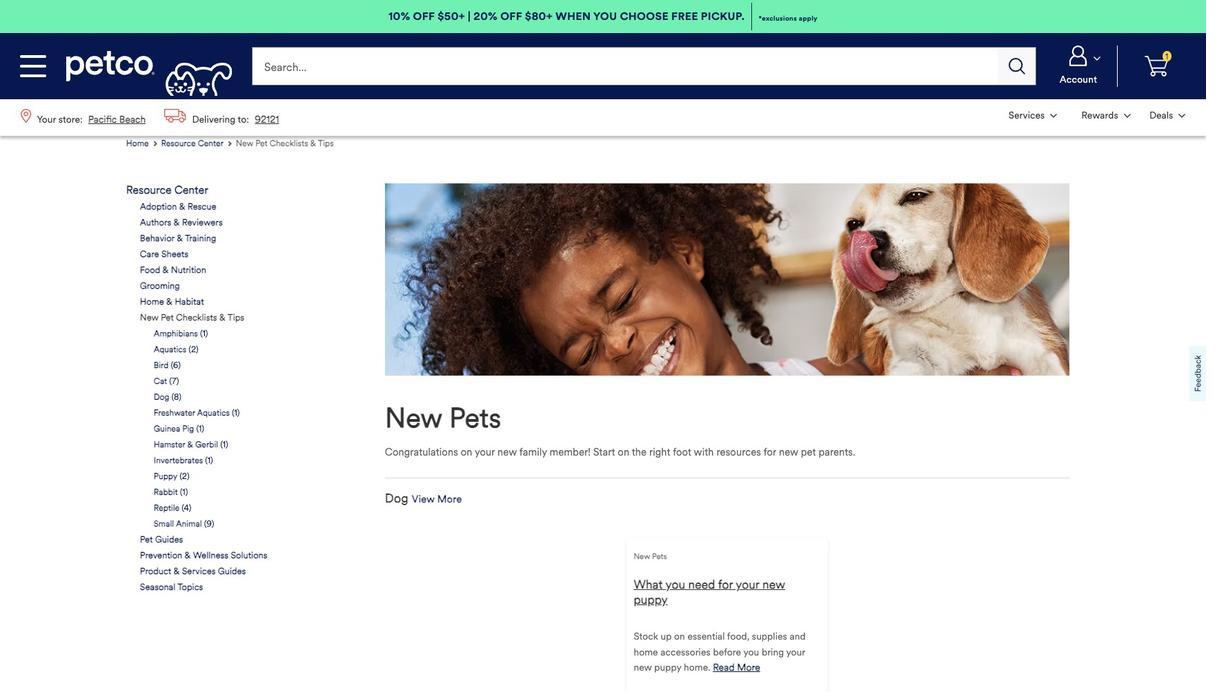 Task type: locate. For each thing, give the bounding box(es) containing it.
(2) right aquatics link on the left of page
[[189, 344, 199, 355]]

new pets up congratulations
[[385, 402, 501, 435]]

1 horizontal spatial dog
[[385, 491, 408, 507]]

resource right home link
[[161, 138, 196, 148]]

1 vertical spatial new pets
[[634, 552, 667, 562]]

home down grooming
[[140, 297, 164, 308]]

center
[[198, 138, 224, 148], [174, 184, 208, 197]]

nutrition
[[171, 265, 206, 276]]

carat down icon 13 button down search icon
[[1001, 101, 1065, 131]]

new up congratulations
[[385, 402, 442, 435]]

new pets
[[385, 402, 501, 435], [634, 552, 667, 562]]

20%
[[474, 10, 498, 23]]

0 vertical spatial your
[[475, 446, 495, 459]]

aquatics down amphibians link
[[154, 344, 186, 355]]

0 horizontal spatial list
[[11, 99, 289, 136]]

product & services guides link
[[140, 566, 246, 578]]

your
[[475, 446, 495, 459], [736, 578, 759, 593], [786, 647, 805, 659]]

with
[[694, 446, 714, 459]]

1 horizontal spatial for
[[764, 446, 776, 459]]

for right resources at right bottom
[[764, 446, 776, 459]]

what
[[634, 578, 663, 593]]

(9)
[[204, 519, 214, 529]]

1 horizontal spatial pets
[[652, 552, 667, 562]]

guinea
[[154, 424, 180, 434]]

home & habitat link
[[140, 296, 204, 309]]

pets up what at the bottom of the page
[[652, 552, 667, 562]]

guides down small
[[155, 535, 183, 546]]

0 horizontal spatial off
[[413, 10, 435, 23]]

0 vertical spatial pets
[[449, 402, 501, 435]]

(7)
[[169, 376, 179, 386]]

resource up "adoption"
[[126, 184, 172, 197]]

1 horizontal spatial pet
[[161, 313, 174, 324]]

new pet checklists & tips
[[236, 138, 334, 148]]

1 vertical spatial tips
[[228, 313, 244, 324]]

10%
[[388, 10, 410, 23]]

carat down icon 13 button
[[1045, 46, 1112, 87], [1001, 101, 1065, 131], [1141, 101, 1194, 131]]

list
[[11, 99, 289, 136], [999, 99, 1195, 132]]

more
[[437, 493, 462, 506], [737, 663, 760, 674]]

tips
[[318, 138, 334, 148], [228, 313, 244, 324]]

authors
[[140, 217, 171, 228]]

1 vertical spatial aquatics
[[197, 408, 230, 418]]

new down home & habitat "link"
[[140, 313, 159, 324]]

on right up
[[674, 632, 685, 643]]

what you need for your new puppy
[[634, 578, 785, 608]]

resource inside resource center adoption & rescue authors & reviewers behavior & training care sheets food & nutrition grooming home & habitat new pet checklists & tips amphibians (1) aquatics (2) bird (6) cat (7) dog (8) freshwater aquatics (1) guinea pig (1) hamster & gerbil (1) invertebrates (1) puppy (2) rabbit (1) reptile (4) small animal (9) pet guides prevention & wellness solutions product & services guides seasonal topics
[[126, 184, 172, 197]]

puppy down accessories
[[654, 663, 681, 674]]

0 vertical spatial for
[[764, 446, 776, 459]]

(1) right the freshwater aquatics 'link'
[[232, 408, 240, 418]]

0 horizontal spatial you
[[593, 10, 617, 23]]

1 vertical spatial resource
[[126, 184, 172, 197]]

resource for resource center adoption & rescue authors & reviewers behavior & training care sheets food & nutrition grooming home & habitat new pet checklists & tips amphibians (1) aquatics (2) bird (6) cat (7) dog (8) freshwater aquatics (1) guinea pig (1) hamster & gerbil (1) invertebrates (1) puppy (2) rabbit (1) reptile (4) small animal (9) pet guides prevention & wellness solutions product & services guides seasonal topics
[[126, 184, 172, 197]]

0 horizontal spatial aquatics
[[154, 344, 186, 355]]

sheets
[[161, 249, 188, 260]]

off
[[413, 10, 435, 23], [500, 10, 522, 23]]

0 horizontal spatial guides
[[155, 535, 183, 546]]

home
[[126, 138, 149, 148], [140, 297, 164, 308]]

bring
[[762, 647, 784, 659]]

new inside stock up on essential food, supplies and home accessories before you bring your new puppy home.
[[634, 663, 652, 674]]

1 off from the left
[[413, 10, 435, 23]]

1 horizontal spatial off
[[500, 10, 522, 23]]

small
[[154, 519, 174, 529]]

0 horizontal spatial pet
[[140, 535, 153, 546]]

2 horizontal spatial your
[[786, 647, 805, 659]]

carat down icon 13 image inside dropdown button
[[1124, 114, 1131, 118]]

0 vertical spatial puppy
[[634, 593, 668, 608]]

home inside resource center adoption & rescue authors & reviewers behavior & training care sheets food & nutrition grooming home & habitat new pet checklists & tips amphibians (1) aquatics (2) bird (6) cat (7) dog (8) freshwater aquatics (1) guinea pig (1) hamster & gerbil (1) invertebrates (1) puppy (2) rabbit (1) reptile (4) small animal (9) pet guides prevention & wellness solutions product & services guides seasonal topics
[[140, 297, 164, 308]]

resource center adoption & rescue authors & reviewers behavior & training care sheets food & nutrition grooming home & habitat new pet checklists & tips amphibians (1) aquatics (2) bird (6) cat (7) dog (8) freshwater aquatics (1) guinea pig (1) hamster & gerbil (1) invertebrates (1) puppy (2) rabbit (1) reptile (4) small animal (9) pet guides prevention & wellness solutions product & services guides seasonal topics
[[126, 184, 267, 593]]

(2)
[[189, 344, 199, 355], [179, 471, 189, 482]]

rabbit link
[[154, 487, 178, 499]]

2 vertical spatial pet
[[140, 535, 153, 546]]

1 vertical spatial pets
[[652, 552, 667, 562]]

2 horizontal spatial you
[[743, 647, 759, 659]]

0 vertical spatial you
[[593, 10, 617, 23]]

you
[[593, 10, 617, 23], [665, 578, 685, 593], [743, 647, 759, 659]]

aquatics link
[[154, 344, 186, 356]]

stock
[[634, 632, 658, 643]]

dog
[[154, 392, 169, 402], [385, 491, 408, 507]]

guides down solutions
[[218, 567, 246, 578]]

you inside what you need for your new puppy
[[665, 578, 685, 593]]

(2) down invertebrates link
[[179, 471, 189, 482]]

resource center link up "adoption"
[[126, 184, 208, 197]]

0 vertical spatial resource
[[161, 138, 196, 148]]

carat down icon 13 image for carat down icon 13 popup button under search icon
[[1050, 114, 1057, 118]]

on inside stock up on essential food, supplies and home accessories before you bring your new puppy home.
[[674, 632, 685, 643]]

(8)
[[172, 392, 181, 402]]

for
[[764, 446, 776, 459], [718, 578, 733, 593]]

2 horizontal spatial on
[[674, 632, 685, 643]]

0 vertical spatial center
[[198, 138, 224, 148]]

new
[[498, 446, 517, 459], [779, 446, 798, 459], [762, 578, 785, 593], [634, 663, 652, 674]]

prevention & wellness solutions link
[[140, 550, 267, 562]]

Search search field
[[252, 47, 998, 86]]

solutions
[[231, 551, 267, 562]]

your down and
[[786, 647, 805, 659]]

0 vertical spatial new pets
[[385, 402, 501, 435]]

1 vertical spatial home
[[140, 297, 164, 308]]

0 horizontal spatial for
[[718, 578, 733, 593]]

0 horizontal spatial checklists
[[176, 313, 217, 324]]

1 horizontal spatial new pets
[[634, 552, 667, 562]]

foot
[[673, 446, 691, 459]]

new inside resource center adoption & rescue authors & reviewers behavior & training care sheets food & nutrition grooming home & habitat new pet checklists & tips amphibians (1) aquatics (2) bird (6) cat (7) dog (8) freshwater aquatics (1) guinea pig (1) hamster & gerbil (1) invertebrates (1) puppy (2) rabbit (1) reptile (4) small animal (9) pet guides prevention & wellness solutions product & services guides seasonal topics
[[140, 313, 159, 324]]

care
[[140, 249, 159, 260]]

1 vertical spatial pet
[[161, 313, 174, 324]]

(1) up (4)
[[180, 487, 188, 498]]

you inside stock up on essential food, supplies and home accessories before you bring your new puppy home.
[[743, 647, 759, 659]]

more right view
[[437, 493, 462, 506]]

0 vertical spatial pet
[[255, 138, 267, 148]]

0 horizontal spatial your
[[475, 446, 495, 459]]

&
[[310, 138, 316, 148], [179, 202, 185, 213], [174, 217, 180, 228], [177, 233, 183, 244], [163, 265, 169, 276], [166, 297, 172, 308], [219, 313, 225, 324], [187, 440, 193, 450], [185, 551, 191, 562], [174, 567, 180, 578]]

0 horizontal spatial dog
[[154, 392, 169, 402]]

2 vertical spatial your
[[786, 647, 805, 659]]

new left family
[[498, 446, 517, 459]]

rabbit
[[154, 487, 178, 498]]

resource center link right home link
[[161, 136, 233, 151]]

1 vertical spatial more
[[737, 663, 760, 674]]

1 vertical spatial puppy
[[654, 663, 681, 674]]

$50+
[[438, 10, 465, 23]]

prevention
[[140, 551, 182, 562]]

your inside stock up on essential food, supplies and home accessories before you bring your new puppy home.
[[786, 647, 805, 659]]

resource for resource center
[[161, 138, 196, 148]]

0 horizontal spatial on
[[461, 446, 472, 459]]

carat down icon 13 image
[[1094, 57, 1100, 61], [1050, 114, 1057, 118], [1124, 114, 1131, 118], [1179, 114, 1186, 118]]

new
[[236, 138, 253, 148], [140, 313, 159, 324], [385, 402, 442, 435], [634, 552, 650, 562]]

(1) right pig
[[196, 424, 204, 434]]

checklists
[[270, 138, 308, 148], [176, 313, 217, 324]]

1 vertical spatial resource center link
[[126, 184, 208, 197]]

1 link
[[1123, 46, 1189, 87]]

your inside what you need for your new puppy
[[736, 578, 759, 593]]

guinea pig link
[[154, 423, 194, 435]]

(4)
[[182, 503, 191, 513]]

read more
[[713, 663, 760, 674]]

0 horizontal spatial pets
[[449, 402, 501, 435]]

0 horizontal spatial tips
[[228, 313, 244, 324]]

1 vertical spatial for
[[718, 578, 733, 593]]

off right 10%
[[413, 10, 435, 23]]

more inside "link"
[[737, 663, 760, 674]]

1 list from the left
[[11, 99, 289, 136]]

1 horizontal spatial list
[[999, 99, 1195, 132]]

seasonal
[[140, 582, 175, 593]]

new pets up what at the bottom of the page
[[634, 552, 667, 562]]

up
[[661, 632, 672, 643]]

right
[[649, 446, 670, 459]]

read more link
[[713, 661, 760, 677]]

resource
[[161, 138, 196, 148], [126, 184, 172, 197]]

(1)
[[200, 329, 208, 339], [232, 408, 240, 418], [196, 424, 204, 434], [220, 440, 228, 450], [205, 455, 213, 466], [180, 487, 188, 498]]

pets
[[449, 402, 501, 435], [652, 552, 667, 562]]

accessories
[[660, 647, 711, 659]]

dog left (8)
[[154, 392, 169, 402]]

1 horizontal spatial your
[[736, 578, 759, 593]]

1 vertical spatial you
[[665, 578, 685, 593]]

resource center link
[[161, 136, 233, 151], [126, 184, 208, 197]]

on right congratulations
[[461, 446, 472, 459]]

invertebrates
[[154, 455, 203, 466]]

your left family
[[475, 446, 495, 459]]

you down 'food,'
[[743, 647, 759, 659]]

adoption & rescue link
[[140, 201, 216, 213]]

dog left view
[[385, 491, 408, 507]]

aquatics up gerbil
[[197, 408, 230, 418]]

when
[[555, 10, 591, 23]]

2 vertical spatial you
[[743, 647, 759, 659]]

hamster & gerbil link
[[154, 439, 218, 451]]

1 horizontal spatial more
[[737, 663, 760, 674]]

1 horizontal spatial aquatics
[[197, 408, 230, 418]]

1 vertical spatial checklists
[[176, 313, 217, 324]]

off right 20%
[[500, 10, 522, 23]]

0 vertical spatial tips
[[318, 138, 334, 148]]

on left "the"
[[618, 446, 629, 459]]

your right the need
[[736, 578, 759, 593]]

0 vertical spatial aquatics
[[154, 344, 186, 355]]

you right when
[[593, 10, 617, 23]]

start
[[593, 446, 615, 459]]

1 horizontal spatial tips
[[318, 138, 334, 148]]

puppy inside stock up on essential food, supplies and home accessories before you bring your new puppy home.
[[654, 663, 681, 674]]

pets up congratulations
[[449, 402, 501, 435]]

puppy up stock
[[634, 593, 668, 608]]

0 vertical spatial dog
[[154, 392, 169, 402]]

0 vertical spatial more
[[437, 493, 462, 506]]

1 horizontal spatial checklists
[[270, 138, 308, 148]]

and
[[790, 632, 806, 643]]

0 vertical spatial checklists
[[270, 138, 308, 148]]

1 vertical spatial your
[[736, 578, 759, 593]]

home left the resource center
[[126, 138, 149, 148]]

carat down icon 13 image for carat down icon 13 popup button underneath 1 link
[[1179, 114, 1186, 118]]

you left the need
[[665, 578, 685, 593]]

center inside resource center adoption & rescue authors & reviewers behavior & training care sheets food & nutrition grooming home & habitat new pet checklists & tips amphibians (1) aquatics (2) bird (6) cat (7) dog (8) freshwater aquatics (1) guinea pig (1) hamster & gerbil (1) invertebrates (1) puppy (2) rabbit (1) reptile (4) small animal (9) pet guides prevention & wellness solutions product & services guides seasonal topics
[[174, 184, 208, 197]]

grooming
[[140, 281, 180, 292]]

new down home
[[634, 663, 652, 674]]

1 horizontal spatial you
[[665, 578, 685, 593]]

guides
[[155, 535, 183, 546], [218, 567, 246, 578]]

1 vertical spatial guides
[[218, 567, 246, 578]]

0 horizontal spatial new pets
[[385, 402, 501, 435]]

new up supplies
[[762, 578, 785, 593]]

2 horizontal spatial pet
[[255, 138, 267, 148]]

reviewers
[[182, 217, 223, 228]]

puppy link
[[154, 471, 177, 483]]

grooming link
[[140, 280, 180, 293]]

product
[[140, 567, 171, 578]]

0 horizontal spatial more
[[437, 493, 462, 506]]

1 vertical spatial center
[[174, 184, 208, 197]]

more right read
[[737, 663, 760, 674]]

for right the need
[[718, 578, 733, 593]]

pickup.
[[701, 10, 745, 23]]



Task type: describe. For each thing, give the bounding box(es) containing it.
the
[[632, 446, 647, 459]]

bird
[[154, 360, 169, 371]]

1
[[1165, 51, 1169, 61]]

puppy inside what you need for your new puppy
[[634, 593, 668, 608]]

food & nutrition link
[[140, 264, 206, 277]]

home link
[[126, 136, 158, 151]]

invertebrates link
[[154, 455, 203, 467]]

amphibians link
[[154, 328, 198, 340]]

pet
[[801, 446, 816, 459]]

supplies
[[752, 632, 787, 643]]

view more link
[[412, 493, 462, 506]]

behavior
[[140, 233, 174, 244]]

freshwater
[[154, 408, 195, 418]]

new pets hero image
[[385, 184, 1070, 376]]

new inside what you need for your new puppy
[[762, 578, 785, 593]]

cat
[[154, 376, 167, 386]]

food
[[140, 265, 160, 276]]

authors & reviewers link
[[140, 217, 223, 229]]

sidebar navigation element
[[126, 184, 335, 594]]

1 horizontal spatial on
[[618, 446, 629, 459]]

essential
[[687, 632, 725, 643]]

1 vertical spatial dog
[[385, 491, 408, 507]]

resources
[[716, 446, 761, 459]]

food,
[[727, 632, 749, 643]]

*exclusions apply
[[759, 13, 818, 22]]

habitat
[[175, 297, 204, 308]]

before
[[713, 647, 741, 659]]

bird link
[[154, 360, 169, 372]]

*exclusions
[[759, 13, 797, 22]]

rescue
[[187, 202, 216, 213]]

apply
[[799, 13, 818, 22]]

center for resource center adoption & rescue authors & reviewers behavior & training care sheets food & nutrition grooming home & habitat new pet checklists & tips amphibians (1) aquatics (2) bird (6) cat (7) dog (8) freshwater aquatics (1) guinea pig (1) hamster & gerbil (1) invertebrates (1) puppy (2) rabbit (1) reptile (4) small animal (9) pet guides prevention & wellness solutions product & services guides seasonal topics
[[174, 184, 208, 197]]

amphibians
[[154, 329, 198, 339]]

choose
[[620, 10, 669, 23]]

$80+
[[525, 10, 553, 23]]

reptile link
[[154, 502, 179, 515]]

animal
[[176, 519, 202, 529]]

(1) down gerbil
[[205, 455, 213, 466]]

new right the resource center
[[236, 138, 253, 148]]

new left pet at the bottom of page
[[779, 446, 798, 459]]

home.
[[684, 663, 710, 674]]

read
[[713, 663, 735, 674]]

dog view more
[[385, 491, 462, 507]]

reptile
[[154, 503, 179, 513]]

home
[[634, 647, 658, 659]]

more inside dog view more
[[437, 493, 462, 506]]

what you need for your new puppy link
[[634, 578, 821, 609]]

(1) right gerbil
[[220, 440, 228, 450]]

dog inside resource center adoption & rescue authors & reviewers behavior & training care sheets food & nutrition grooming home & habitat new pet checklists & tips amphibians (1) aquatics (2) bird (6) cat (7) dog (8) freshwater aquatics (1) guinea pig (1) hamster & gerbil (1) invertebrates (1) puppy (2) rabbit (1) reptile (4) small animal (9) pet guides prevention & wellness solutions product & services guides seasonal topics
[[154, 392, 169, 402]]

congratulations on your new family member! start on the right foot with resources for new pet parents.
[[385, 446, 855, 459]]

care sheets link
[[140, 248, 188, 261]]

search image
[[1009, 58, 1025, 75]]

carat down icon 13 button down 1 link
[[1141, 101, 1194, 131]]

1 vertical spatial (2)
[[179, 471, 189, 482]]

dog link
[[154, 391, 169, 404]]

gerbil
[[195, 440, 218, 450]]

member!
[[550, 446, 591, 459]]

0 vertical spatial guides
[[155, 535, 183, 546]]

congratulations
[[385, 446, 458, 459]]

checklists inside resource center adoption & rescue authors & reviewers behavior & training care sheets food & nutrition grooming home & habitat new pet checklists & tips amphibians (1) aquatics (2) bird (6) cat (7) dog (8) freshwater aquatics (1) guinea pig (1) hamster & gerbil (1) invertebrates (1) puppy (2) rabbit (1) reptile (4) small animal (9) pet guides prevention & wellness solutions product & services guides seasonal topics
[[176, 313, 217, 324]]

freshwater aquatics link
[[154, 407, 230, 420]]

view
[[412, 493, 435, 506]]

free
[[671, 10, 698, 23]]

|
[[468, 10, 471, 23]]

2 list from the left
[[999, 99, 1195, 132]]

topics
[[177, 582, 203, 593]]

wellness
[[193, 551, 228, 562]]

1 horizontal spatial guides
[[218, 567, 246, 578]]

pig
[[182, 424, 194, 434]]

0 vertical spatial (2)
[[189, 344, 199, 355]]

(1) right amphibians
[[200, 329, 208, 339]]

center for resource center
[[198, 138, 224, 148]]

puppy
[[154, 471, 177, 482]]

small animal link
[[154, 518, 202, 531]]

2 off from the left
[[500, 10, 522, 23]]

carat down icon 13 button up carat down icon 13 dropdown button at top
[[1045, 46, 1112, 87]]

0 vertical spatial resource center link
[[161, 136, 233, 151]]

0 vertical spatial home
[[126, 138, 149, 148]]

family
[[519, 446, 547, 459]]

(6)
[[171, 360, 181, 371]]

seasonal topics link
[[140, 582, 203, 594]]

carat down icon 13 image for carat down icon 13 dropdown button at top
[[1124, 114, 1131, 118]]

pet guides link
[[140, 534, 183, 547]]

resource center
[[161, 138, 224, 148]]

adoption
[[140, 202, 177, 213]]

need
[[688, 578, 715, 593]]

stock up on essential food, supplies and home accessories before you bring your new puppy home.
[[634, 632, 806, 674]]

new up what at the bottom of the page
[[634, 552, 650, 562]]

services
[[182, 567, 216, 578]]

parents.
[[819, 446, 855, 459]]

10% off $50+ | 20% off $80+ when you choose free pickup.
[[388, 10, 745, 23]]

for inside what you need for your new puppy
[[718, 578, 733, 593]]

tips inside resource center adoption & rescue authors & reviewers behavior & training care sheets food & nutrition grooming home & habitat new pet checklists & tips amphibians (1) aquatics (2) bird (6) cat (7) dog (8) freshwater aquatics (1) guinea pig (1) hamster & gerbil (1) invertebrates (1) puppy (2) rabbit (1) reptile (4) small animal (9) pet guides prevention & wellness solutions product & services guides seasonal topics
[[228, 313, 244, 324]]

behavior & training link
[[140, 233, 216, 245]]



Task type: vqa. For each thing, say whether or not it's contained in the screenshot.
add
no



